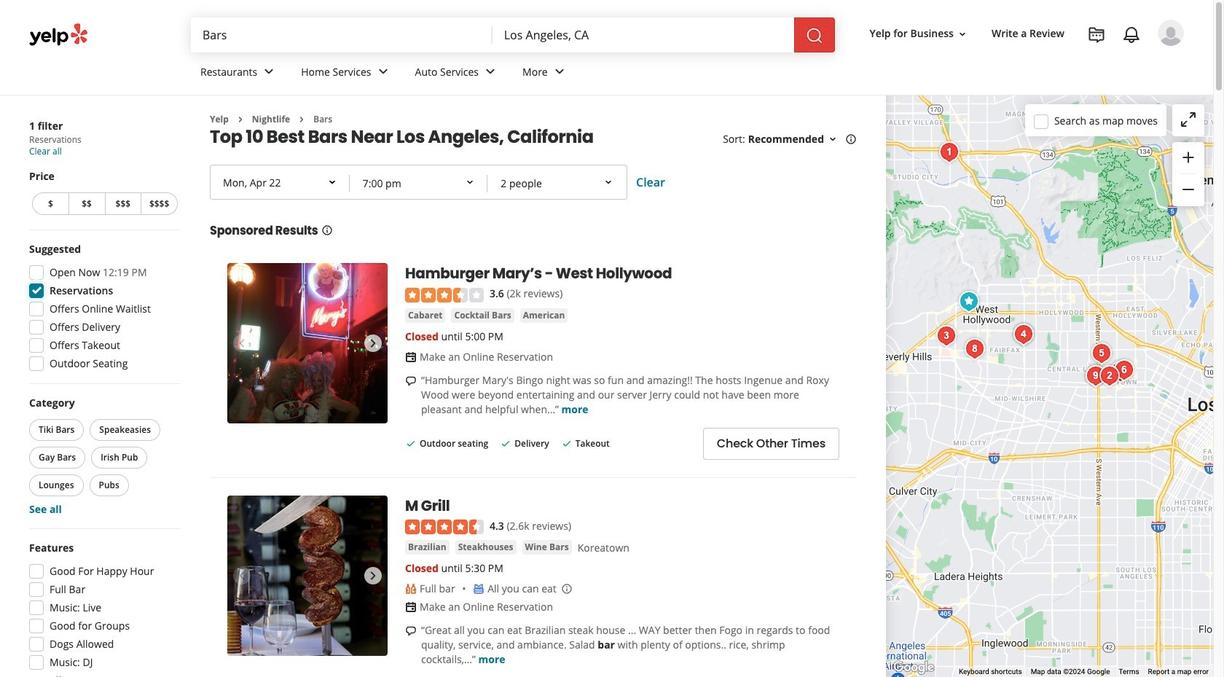 Task type: describe. For each thing, give the bounding box(es) containing it.
16 checkmark v2 image
[[405, 438, 417, 450]]

none field address, neighborhood, city, state or zip
[[493, 17, 794, 52]]

slideshow element for 4.3 star rating image
[[227, 496, 388, 656]]

Time field
[[351, 168, 487, 200]]

0 vertical spatial 16 info v2 image
[[846, 134, 857, 145]]

el carmen image
[[961, 335, 990, 364]]

4.3 star rating image
[[405, 520, 484, 535]]

next image for the "3.6 star rating" image at the top left of the page
[[365, 335, 382, 352]]

Select a date text field
[[211, 167, 350, 199]]

1 16 checkmark v2 image from the left
[[500, 438, 512, 450]]

previous image for hamburger mary's - west hollywood image
[[233, 335, 251, 352]]

map region
[[887, 96, 1214, 677]]

1 vertical spatial m grill image
[[227, 496, 388, 656]]

expand map image
[[1180, 111, 1198, 128]]

anju house image
[[1087, 339, 1117, 368]]

hamburger mary's - west hollywood image
[[955, 287, 984, 316]]

seoul salon restaurant & bar image
[[1095, 362, 1125, 391]]

next image for 4.3 star rating image
[[365, 567, 382, 585]]

gary o. image
[[1159, 20, 1185, 46]]

16 chevron down v2 image
[[957, 28, 969, 40]]

1 24 chevron down v2 image from the left
[[374, 63, 392, 80]]

16 full bar v2 image
[[405, 583, 417, 595]]

zoom in image
[[1180, 149, 1198, 166]]

slideshow element for the "3.6 star rating" image at the top left of the page
[[227, 264, 388, 424]]

2 24 chevron down v2 image from the left
[[551, 63, 568, 80]]

1 vertical spatial 16 info v2 image
[[321, 225, 333, 236]]

previous image for bottom m grill image
[[233, 567, 251, 585]]

things to do, nail salons, plumbers search field
[[191, 17, 493, 52]]

16 speech v2 image for slideshow element associated with the "3.6 star rating" image at the top left of the page
[[405, 375, 417, 387]]

2 16 reservation v2 image from the top
[[405, 602, 417, 613]]

hamburger mary's - west hollywood image
[[227, 264, 388, 424]]

Cover field
[[489, 168, 625, 200]]

1 24 chevron down v2 image from the left
[[260, 63, 278, 80]]



Task type: locate. For each thing, give the bounding box(es) containing it.
2 slideshow element from the top
[[227, 496, 388, 656]]

address, neighborhood, city, state or zip search field
[[493, 17, 794, 52]]

m grill image
[[1082, 362, 1111, 391]]

16 info v2 image down select a date "text field"
[[321, 225, 333, 236]]

1 horizontal spatial 16 checkmark v2 image
[[561, 438, 573, 450]]

None search field
[[191, 17, 835, 52]]

0 horizontal spatial 24 chevron down v2 image
[[260, 63, 278, 80]]

1 16 reservation v2 image from the top
[[405, 351, 417, 363]]

google image
[[890, 658, 938, 677]]

16 speech v2 image up 16 checkmark v2 icon
[[405, 375, 417, 387]]

0 horizontal spatial m grill image
[[227, 496, 388, 656]]

escala image
[[1110, 356, 1139, 385]]

0 vertical spatial m grill image
[[1082, 362, 1111, 391]]

group
[[1173, 142, 1205, 206], [29, 169, 181, 218], [25, 242, 181, 375], [26, 396, 181, 517], [25, 541, 181, 677]]

1 vertical spatial 16 speech v2 image
[[405, 626, 417, 637]]

0 horizontal spatial 16 info v2 image
[[321, 225, 333, 236]]

user actions element
[[859, 18, 1205, 108]]

0 horizontal spatial 24 chevron down v2 image
[[374, 63, 392, 80]]

1 horizontal spatial m grill image
[[1082, 362, 1111, 391]]

m grill image
[[1082, 362, 1111, 391], [227, 496, 388, 656]]

2 16 chevron right v2 image from the left
[[296, 114, 308, 125]]

0 vertical spatial previous image
[[233, 335, 251, 352]]

projects image
[[1089, 26, 1106, 44]]

search image
[[806, 27, 824, 44]]

24 chevron down v2 image
[[260, 63, 278, 80], [482, 63, 499, 80]]

16 chevron right v2 image
[[235, 114, 246, 125], [296, 114, 308, 125]]

granville image
[[932, 322, 961, 351]]

1 vertical spatial next image
[[365, 567, 382, 585]]

2 previous image from the top
[[233, 567, 251, 585]]

1 vertical spatial previous image
[[233, 567, 251, 585]]

24 chevron down v2 image
[[374, 63, 392, 80], [551, 63, 568, 80]]

16 chevron down v2 image
[[828, 134, 839, 145]]

16 reservation v2 image down the "3.6 star rating" image at the top left of the page
[[405, 351, 417, 363]]

0 horizontal spatial 16 chevron right v2 image
[[235, 114, 246, 125]]

none field things to do, nail salons, plumbers
[[191, 17, 493, 52]]

2 16 checkmark v2 image from the left
[[561, 438, 573, 450]]

0 vertical spatial 16 reservation v2 image
[[405, 351, 417, 363]]

1 horizontal spatial 24 chevron down v2 image
[[482, 63, 499, 80]]

1 vertical spatial slideshow element
[[227, 496, 388, 656]]

notifications image
[[1124, 26, 1141, 44]]

1 16 speech v2 image from the top
[[405, 375, 417, 387]]

2 16 speech v2 image from the top
[[405, 626, 417, 637]]

slideshow element
[[227, 264, 388, 424], [227, 496, 388, 656]]

16 reservation v2 image down the '16 full bar v2' icon
[[405, 602, 417, 613]]

wirtshaus image
[[1009, 320, 1039, 349], [1009, 320, 1039, 349]]

16 speech v2 image for 4.3 star rating image's slideshow element
[[405, 626, 417, 637]]

0 vertical spatial 16 speech v2 image
[[405, 375, 417, 387]]

1 vertical spatial 16 reservation v2 image
[[405, 602, 417, 613]]

None field
[[191, 17, 493, 52], [493, 17, 794, 52]]

1 slideshow element from the top
[[227, 264, 388, 424]]

0 horizontal spatial 16 checkmark v2 image
[[500, 438, 512, 450]]

0 vertical spatial slideshow element
[[227, 264, 388, 424]]

2 next image from the top
[[365, 567, 382, 585]]

1 previous image from the top
[[233, 335, 251, 352]]

2 none field from the left
[[493, 17, 794, 52]]

the rendition room image
[[935, 138, 964, 167]]

16 speech v2 image
[[405, 375, 417, 387], [405, 626, 417, 637]]

business categories element
[[189, 52, 1185, 95]]

3.6 star rating image
[[405, 288, 484, 302]]

1 16 chevron right v2 image from the left
[[235, 114, 246, 125]]

1 next image from the top
[[365, 335, 382, 352]]

1 horizontal spatial 24 chevron down v2 image
[[551, 63, 568, 80]]

0 vertical spatial next image
[[365, 335, 382, 352]]

1 horizontal spatial 16 chevron right v2 image
[[296, 114, 308, 125]]

next image
[[365, 335, 382, 352], [365, 567, 382, 585]]

16 info v2 image right 16 chevron down v2 icon at right top
[[846, 134, 857, 145]]

juliana los angeles image
[[1106, 357, 1136, 386]]

1 none field from the left
[[191, 17, 493, 52]]

zoom out image
[[1180, 181, 1198, 198]]

1 horizontal spatial 16 info v2 image
[[846, 134, 857, 145]]

16 info v2 image
[[846, 134, 857, 145], [321, 225, 333, 236]]

16 speech v2 image down the '16 full bar v2' icon
[[405, 626, 417, 637]]

16 all you can eat v2 image
[[473, 583, 485, 595]]

previous image
[[233, 335, 251, 352], [233, 567, 251, 585]]

2 24 chevron down v2 image from the left
[[482, 63, 499, 80]]

16 checkmark v2 image
[[500, 438, 512, 450], [561, 438, 573, 450]]

16 reservation v2 image
[[405, 351, 417, 363], [405, 602, 417, 613]]

info icon image
[[561, 583, 573, 595], [561, 583, 573, 595]]



Task type: vqa. For each thing, say whether or not it's contained in the screenshot.
16 info v2 icon
yes



